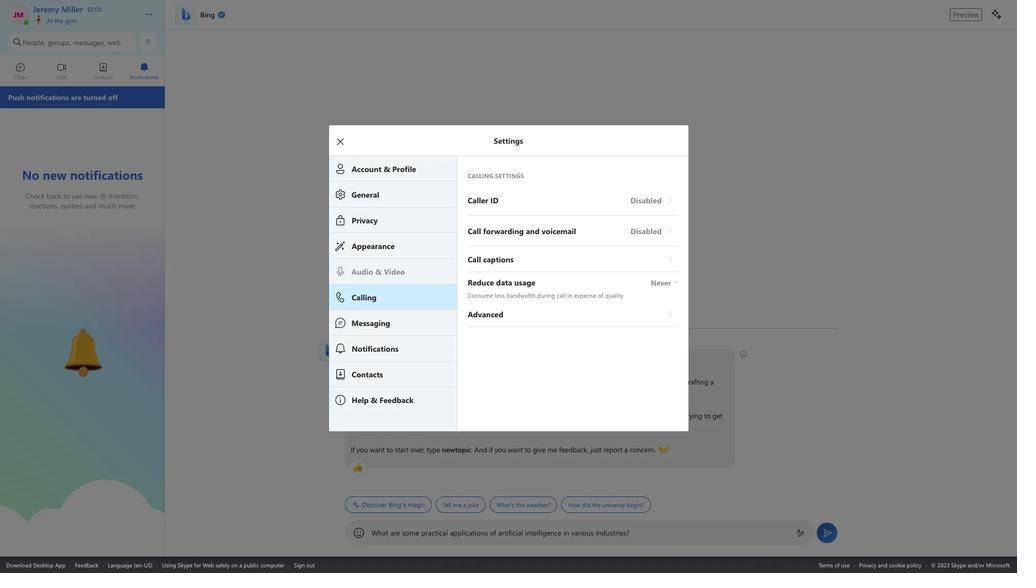 Task type: describe. For each thing, give the bounding box(es) containing it.
at the gym button
[[33, 14, 135, 25]]

1 i'm from the left
[[351, 411, 360, 421]]

your
[[616, 377, 629, 387]]

restaurants
[[497, 377, 531, 387]]

download desktop app
[[6, 561, 65, 569]]

to right trip
[[644, 377, 650, 387]]

(openhands)
[[659, 444, 697, 454]]

weird.
[[573, 411, 591, 421]]

joke
[[468, 501, 479, 509]]

at
[[47, 16, 53, 25]]

something
[[538, 411, 571, 421]]

story
[[351, 388, 366, 398]]

sign out link
[[294, 561, 315, 569]]

newtopic
[[442, 445, 471, 455]]

Type a message text field
[[372, 528, 788, 538]]

1 get from the left
[[612, 411, 622, 421]]

groups, inside ask me any type of question, like finding vegan restaurants in cambridge, itinerary for your trip to europe or drafting a story for curious kids. in groups, remember to mention me with @bing. i'm an ai preview, so i'm still learning. sometimes i might say something weird. don't get mad at me, i'm just trying to get better! if you want to start over, type
[[426, 388, 449, 398]]

discover
[[362, 501, 387, 509]]

trying
[[684, 411, 702, 421]]

!
[[399, 354, 401, 364]]

2 want from the left
[[508, 445, 523, 455]]

privacy and cookie policy link
[[859, 561, 922, 569]]

ai
[[371, 411, 378, 421]]

.
[[471, 445, 472, 455]]

if
[[489, 445, 493, 455]]

in
[[418, 388, 424, 398]]

drafting
[[684, 377, 708, 387]]

tell
[[443, 501, 451, 509]]

on
[[231, 561, 238, 569]]

what
[[372, 528, 388, 538]]

industries?
[[596, 528, 630, 538]]

terms of use link
[[819, 561, 850, 569]]

and
[[878, 561, 888, 569]]

finding
[[453, 377, 475, 387]]

a inside ask me any type of question, like finding vegan restaurants in cambridge, itinerary for your trip to europe or drafting a story for curious kids. in groups, remember to mention me with @bing. i'm an ai preview, so i'm still learning. sometimes i might say something weird. don't get mad at me, i'm just trying to get better! if you want to start over, type
[[710, 377, 714, 387]]

learning.
[[439, 411, 465, 421]]

trip
[[631, 377, 642, 387]]

how did the universe begin?
[[568, 501, 644, 509]]

to left start in the left bottom of the page
[[386, 445, 393, 455]]

mention
[[493, 388, 518, 398]]

privacy and cookie policy
[[859, 561, 922, 569]]

today?
[[464, 354, 484, 364]]

messages,
[[73, 37, 106, 47]]

how did the universe begin? button
[[561, 497, 651, 513]]

is
[[378, 354, 383, 364]]

begin?
[[627, 501, 644, 509]]

hey, this is bing ! how can i help you today?
[[351, 354, 486, 364]]

how inside how did the universe begin? button
[[568, 501, 580, 509]]

0 vertical spatial type
[[388, 377, 401, 387]]

language
[[108, 561, 132, 569]]

me inside button
[[453, 501, 461, 509]]

preview
[[953, 10, 979, 19]]

curious
[[378, 388, 401, 398]]

feedback
[[75, 561, 98, 569]]

want inside ask me any type of question, like finding vegan restaurants in cambridge, itinerary for your trip to europe or drafting a story for curious kids. in groups, remember to mention me with @bing. i'm an ai preview, so i'm still learning. sometimes i might say something weird. don't get mad at me, i'm just trying to get better! if you want to start over, type
[[370, 445, 385, 455]]

app
[[55, 561, 65, 569]]

me,
[[647, 411, 658, 421]]

say
[[527, 411, 537, 421]]

newtopic . and if you want to give me feedback, just report a concern.
[[442, 445, 658, 455]]

me right give
[[547, 445, 557, 455]]

better!
[[351, 422, 371, 432]]

discover bing's magic
[[362, 501, 425, 509]]

question,
[[411, 377, 439, 387]]

1 horizontal spatial for
[[368, 388, 376, 398]]

over,
[[410, 445, 425, 455]]

sign
[[294, 561, 305, 569]]

policy
[[907, 561, 922, 569]]

artificial
[[498, 528, 523, 538]]

0 horizontal spatial i
[[432, 354, 433, 364]]

at the gym
[[45, 16, 77, 25]]

2 get from the left
[[712, 411, 723, 421]]

of inside ask me any type of question, like finding vegan restaurants in cambridge, itinerary for your trip to europe or drafting a story for curious kids. in groups, remember to mention me with @bing. i'm an ai preview, so i'm still learning. sometimes i might say something weird. don't get mad at me, i'm just trying to get better! if you want to start over, type
[[403, 377, 409, 387]]

2 horizontal spatial the
[[592, 501, 601, 509]]

9:24
[[360, 340, 371, 348]]

1 vertical spatial in
[[564, 528, 569, 538]]

2 vertical spatial of
[[835, 561, 840, 569]]

itinerary
[[578, 377, 603, 387]]

if
[[351, 445, 354, 455]]

2 horizontal spatial you
[[494, 445, 506, 455]]

give
[[533, 445, 546, 455]]

@bing.
[[547, 388, 569, 398]]

in inside ask me any type of question, like finding vegan restaurants in cambridge, itinerary for your trip to europe or drafting a story for curious kids. in groups, remember to mention me with @bing. i'm an ai preview, so i'm still learning. sometimes i might say something weird. don't get mad at me, i'm just trying to get better! if you want to start over, type
[[533, 377, 539, 387]]

what's the weather? button
[[490, 497, 557, 513]]

1 horizontal spatial type
[[427, 445, 440, 455]]

start
[[395, 445, 408, 455]]

bing's
[[388, 501, 406, 509]]

what's
[[496, 501, 514, 509]]

report
[[603, 445, 622, 455]]

download desktop app link
[[6, 561, 65, 569]]

computer
[[261, 561, 285, 569]]

language (en-us)
[[108, 561, 153, 569]]



Task type: locate. For each thing, give the bounding box(es) containing it.
you
[[450, 354, 462, 364], [356, 445, 368, 455], [494, 445, 506, 455]]

0 horizontal spatial you
[[356, 445, 368, 455]]

public
[[244, 561, 259, 569]]

you right "if"
[[356, 445, 368, 455]]

0 horizontal spatial how
[[403, 354, 417, 364]]

what are some practical applications of artificial intelligence in various industries?
[[372, 528, 630, 538]]

1 horizontal spatial want
[[508, 445, 523, 455]]

how
[[403, 354, 417, 364], [568, 501, 580, 509]]

get left mad
[[612, 411, 622, 421]]

or
[[675, 377, 682, 387]]

skype
[[178, 561, 193, 569]]

an
[[362, 411, 369, 421]]

preview,
[[379, 411, 404, 421]]

1 horizontal spatial in
[[564, 528, 569, 538]]

calling settings dialog
[[329, 125, 704, 431]]

1 horizontal spatial the
[[516, 501, 525, 509]]

i left might
[[503, 411, 505, 421]]

to down "vegan"
[[484, 388, 491, 398]]

i'm left an
[[351, 411, 360, 421]]

what's the weather?
[[496, 501, 551, 509]]

intelligence
[[525, 528, 562, 538]]

hey,
[[351, 354, 364, 364]]

2 horizontal spatial i'm
[[660, 411, 670, 421]]

for right story
[[368, 388, 376, 398]]

are
[[390, 528, 400, 538]]

out
[[306, 561, 315, 569]]

0 horizontal spatial of
[[403, 377, 409, 387]]

the right at
[[55, 16, 63, 25]]

groups, down the like at the left bottom
[[426, 388, 449, 398]]

tell me a joke button
[[436, 497, 486, 513]]

this
[[366, 354, 376, 364]]

1 vertical spatial how
[[568, 501, 580, 509]]

still
[[427, 411, 437, 421]]

you inside ask me any type of question, like finding vegan restaurants in cambridge, itinerary for your trip to europe or drafting a story for curious kids. in groups, remember to mention me with @bing. i'm an ai preview, so i'm still learning. sometimes i might say something weird. don't get mad at me, i'm just trying to get better! if you want to start over, type
[[356, 445, 368, 455]]

3 i'm from the left
[[660, 411, 670, 421]]

the for at
[[55, 16, 63, 25]]

in up with
[[533, 377, 539, 387]]

2 horizontal spatial of
[[835, 561, 840, 569]]

1 horizontal spatial i'm
[[415, 411, 425, 421]]

cookie
[[889, 561, 906, 569]]

want left start in the left bottom of the page
[[370, 445, 385, 455]]

applications
[[450, 528, 488, 538]]

0 vertical spatial how
[[403, 354, 417, 364]]

at
[[639, 411, 645, 421]]

bing
[[385, 354, 399, 364]]

feedback,
[[559, 445, 589, 455]]

1 vertical spatial type
[[427, 445, 440, 455]]

vegan
[[477, 377, 495, 387]]

remember
[[450, 388, 482, 398]]

just
[[671, 411, 682, 421], [591, 445, 601, 455]]

privacy
[[859, 561, 877, 569]]

a right drafting
[[710, 377, 714, 387]]

tell me a joke
[[443, 501, 479, 509]]

groups, down at the gym
[[48, 37, 71, 47]]

a right the on
[[239, 561, 242, 569]]

us)
[[144, 561, 153, 569]]

1 vertical spatial just
[[591, 445, 601, 455]]

for
[[605, 377, 614, 387], [368, 388, 376, 398], [194, 561, 201, 569]]

of up kids.
[[403, 377, 409, 387]]

2 i'm from the left
[[415, 411, 425, 421]]

people,
[[23, 37, 46, 47]]

1 horizontal spatial just
[[671, 411, 682, 421]]

2 horizontal spatial for
[[605, 377, 614, 387]]

magic
[[408, 501, 425, 509]]

0 horizontal spatial the
[[55, 16, 63, 25]]

i right can
[[432, 354, 433, 364]]

a right report
[[624, 445, 628, 455]]

in left various
[[564, 528, 569, 538]]

just left report
[[591, 445, 601, 455]]

1 vertical spatial for
[[368, 388, 376, 398]]

me right tell
[[453, 501, 461, 509]]

0 horizontal spatial type
[[388, 377, 401, 387]]

of left use
[[835, 561, 840, 569]]

so
[[406, 411, 413, 421]]

1 vertical spatial i
[[503, 411, 505, 421]]

1 vertical spatial of
[[490, 528, 496, 538]]

me left with
[[520, 388, 530, 398]]

mad
[[624, 411, 637, 421]]

1 horizontal spatial of
[[490, 528, 496, 538]]

get right trying
[[712, 411, 723, 421]]

a inside button
[[463, 501, 466, 509]]

don't
[[593, 411, 610, 421]]

tab list
[[0, 58, 165, 86]]

want left give
[[508, 445, 523, 455]]

you right if
[[494, 445, 506, 455]]

the right what's
[[516, 501, 525, 509]]

any
[[375, 377, 386, 387]]

using skype for web safely on a public computer
[[162, 561, 285, 569]]

0 vertical spatial just
[[671, 411, 682, 421]]

can
[[419, 354, 430, 364]]

i'm right the so
[[415, 411, 425, 421]]

0 horizontal spatial for
[[194, 561, 201, 569]]

get
[[612, 411, 622, 421], [712, 411, 723, 421]]

some
[[402, 528, 419, 538]]

2 vertical spatial for
[[194, 561, 201, 569]]

people, groups, messages, web
[[23, 37, 121, 47]]

0 vertical spatial groups,
[[48, 37, 71, 47]]

just left trying
[[671, 411, 682, 421]]

1 horizontal spatial get
[[712, 411, 723, 421]]

europe
[[652, 377, 674, 387]]

0 horizontal spatial groups,
[[48, 37, 71, 47]]

of left artificial
[[490, 528, 496, 538]]

1 horizontal spatial you
[[450, 354, 462, 364]]

(en-
[[134, 561, 144, 569]]

for left your
[[605, 377, 614, 387]]

web
[[203, 561, 214, 569]]

of
[[403, 377, 409, 387], [490, 528, 496, 538], [835, 561, 840, 569]]

0 vertical spatial i
[[432, 354, 433, 364]]

0 vertical spatial in
[[533, 377, 539, 387]]

web
[[108, 37, 121, 47]]

0 horizontal spatial get
[[612, 411, 622, 421]]

i'm right me,
[[660, 411, 670, 421]]

desktop
[[33, 561, 54, 569]]

i inside ask me any type of question, like finding vegan restaurants in cambridge, itinerary for your trip to europe or drafting a story for curious kids. in groups, remember to mention me with @bing. i'm an ai preview, so i'm still learning. sometimes i might say something weird. don't get mad at me, i'm just trying to get better! if you want to start over, type
[[503, 411, 505, 421]]

me left any
[[363, 377, 373, 387]]

with
[[532, 388, 545, 398]]

cambridge,
[[541, 377, 576, 387]]

1 horizontal spatial i
[[503, 411, 505, 421]]

the right did
[[592, 501, 601, 509]]

1 vertical spatial groups,
[[426, 388, 449, 398]]

groups,
[[48, 37, 71, 47], [426, 388, 449, 398]]

might
[[507, 411, 525, 421]]

1 horizontal spatial groups,
[[426, 388, 449, 398]]

a left 'joke'
[[463, 501, 466, 509]]

for left web
[[194, 561, 201, 569]]

type
[[388, 377, 401, 387], [427, 445, 440, 455]]

1 horizontal spatial how
[[568, 501, 580, 509]]

how left did
[[568, 501, 580, 509]]

to right trying
[[704, 411, 711, 421]]

groups, inside button
[[48, 37, 71, 47]]

just inside ask me any type of question, like finding vegan restaurants in cambridge, itinerary for your trip to europe or drafting a story for curious kids. in groups, remember to mention me with @bing. i'm an ai preview, so i'm still learning. sometimes i might say something weird. don't get mad at me, i'm just trying to get better! if you want to start over, type
[[671, 411, 682, 421]]

type right the over,
[[427, 445, 440, 455]]

terms of use
[[819, 561, 850, 569]]

you right 'help'
[[450, 354, 462, 364]]

sign out
[[294, 561, 315, 569]]

using
[[162, 561, 176, 569]]

me
[[363, 377, 373, 387], [520, 388, 530, 398], [547, 445, 557, 455], [453, 501, 461, 509]]

ask
[[351, 377, 361, 387]]

help
[[435, 354, 449, 364]]

the for what's
[[516, 501, 525, 509]]

did
[[582, 501, 591, 509]]

type up curious
[[388, 377, 401, 387]]

0 horizontal spatial i'm
[[351, 411, 360, 421]]

in
[[533, 377, 539, 387], [564, 528, 569, 538]]

1 want from the left
[[370, 445, 385, 455]]

universe
[[603, 501, 625, 509]]

0 horizontal spatial want
[[370, 445, 385, 455]]

0 horizontal spatial just
[[591, 445, 601, 455]]

practical
[[421, 528, 448, 538]]

gym
[[65, 16, 77, 25]]

how right !
[[403, 354, 417, 364]]

to left give
[[525, 445, 531, 455]]

0 horizontal spatial in
[[533, 377, 539, 387]]

0 vertical spatial of
[[403, 377, 409, 387]]

bing,
[[345, 340, 358, 348]]

0 vertical spatial for
[[605, 377, 614, 387]]

safely
[[216, 561, 230, 569]]

language (en-us) link
[[108, 561, 153, 569]]

use
[[841, 561, 850, 569]]

want
[[370, 445, 385, 455], [508, 445, 523, 455]]

bing, 9:24 am
[[345, 340, 383, 348]]



Task type: vqa. For each thing, say whether or not it's contained in the screenshot.
"I" to the left
yes



